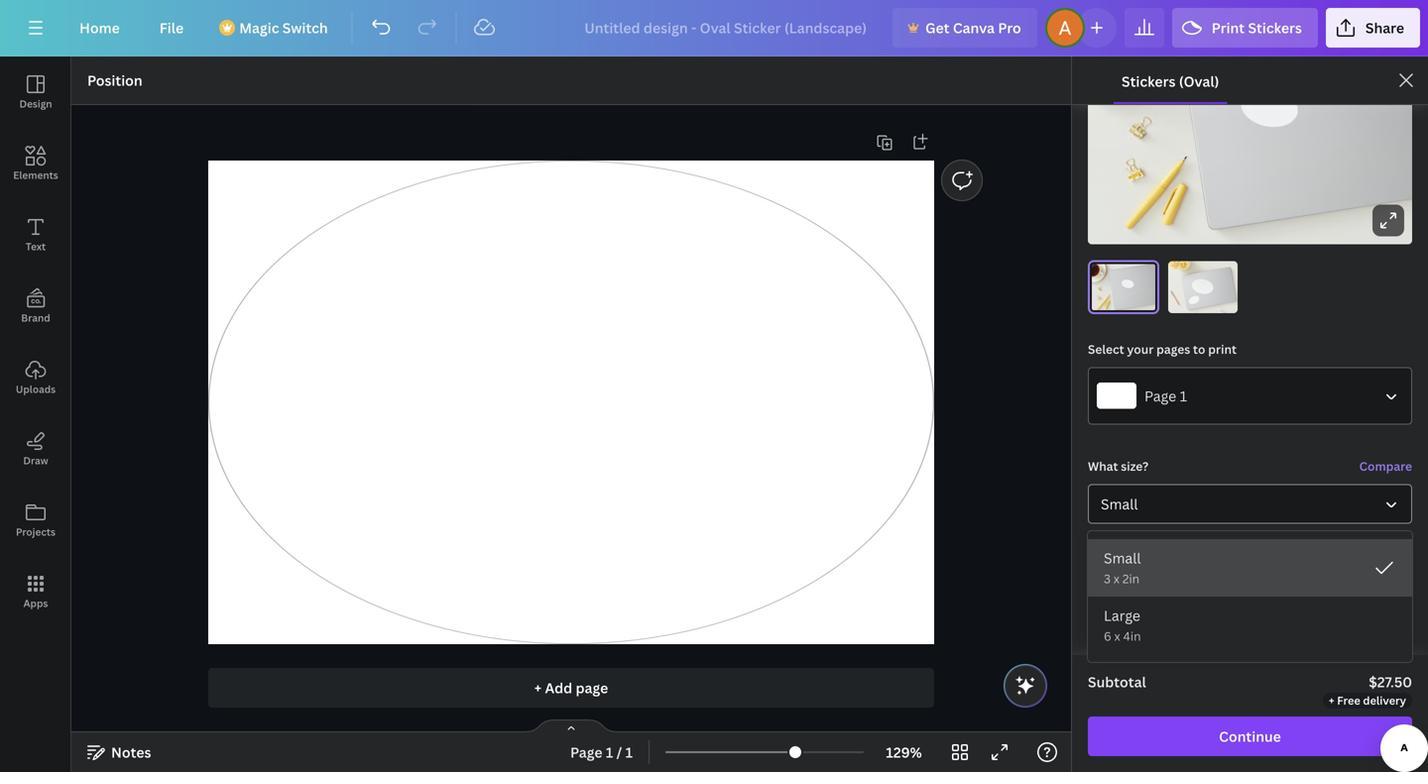 Task type: vqa. For each thing, say whether or not it's contained in the screenshot.
+ for + Add page
yes



Task type: describe. For each thing, give the bounding box(es) containing it.
delivery
[[1363, 693, 1406, 708]]

select your pages to print
[[1088, 341, 1237, 357]]

stickers inside the "print stickers" dropdown button
[[1248, 18, 1302, 37]]

print
[[1212, 18, 1245, 37]]

continue button
[[1088, 717, 1412, 757]]

1 for page 1 / 1
[[606, 743, 613, 762]]

large
[[1104, 607, 1141, 625]]

home link
[[63, 8, 136, 48]]

side panel tab list
[[0, 57, 71, 628]]

position
[[87, 71, 143, 90]]

129%
[[886, 743, 922, 762]]

print stickers
[[1212, 18, 1302, 37]]

page
[[576, 679, 608, 698]]

what size?
[[1088, 458, 1149, 474]]

page 1 button
[[1088, 367, 1412, 425]]

design button
[[0, 57, 71, 128]]

elements
[[13, 169, 58, 182]]

print stickers button
[[1172, 8, 1318, 48]]

projects
[[16, 526, 56, 539]]

+ for + add page
[[534, 679, 542, 698]]

apps button
[[0, 556, 71, 628]]

x for large
[[1114, 628, 1120, 645]]

get
[[925, 18, 950, 37]]

magic switch button
[[207, 8, 344, 48]]

6
[[1104, 628, 1112, 645]]

draw button
[[0, 414, 71, 485]]

paper
[[1088, 537, 1122, 554]]

large option
[[1088, 597, 1412, 655]]

small option
[[1088, 540, 1412, 597]]

to
[[1193, 341, 1206, 357]]

large 6 x 4in
[[1104, 607, 1141, 645]]

small for small
[[1101, 495, 1138, 514]]

apps
[[23, 597, 48, 610]]

what
[[1088, 458, 1118, 474]]

subtotal
[[1088, 673, 1146, 692]]

brand button
[[0, 271, 71, 342]]

What size? button
[[1088, 484, 1412, 524]]

4in
[[1123, 628, 1141, 645]]

+ for + free delivery
[[1329, 693, 1335, 708]]

/
[[617, 743, 622, 762]]

page 1
[[1145, 387, 1187, 405]]

text button
[[0, 199, 71, 271]]

file
[[159, 18, 184, 37]]

page for page 1 / 1
[[570, 743, 603, 762]]



Task type: locate. For each thing, give the bounding box(es) containing it.
1 vertical spatial x
[[1114, 628, 1120, 645]]

magic switch
[[239, 18, 328, 37]]

0 vertical spatial small
[[1101, 495, 1138, 514]]

+ free delivery
[[1329, 693, 1406, 708]]

0 horizontal spatial +
[[534, 679, 542, 698]]

brand
[[21, 311, 50, 325]]

page for page 1
[[1145, 387, 1177, 405]]

0 horizontal spatial page
[[570, 743, 603, 762]]

small up 2in
[[1104, 549, 1141, 568]]

home
[[79, 18, 120, 37]]

0 vertical spatial x
[[1114, 571, 1120, 587]]

1 right the /
[[626, 743, 633, 762]]

0 vertical spatial stickers
[[1248, 18, 1302, 37]]

2in
[[1123, 571, 1140, 587]]

free
[[1337, 693, 1361, 708]]

1 inside 'dropdown button'
[[1180, 387, 1187, 405]]

x
[[1114, 571, 1120, 587], [1114, 628, 1120, 645]]

1 vertical spatial stickers
[[1122, 72, 1176, 91]]

stickers
[[1248, 18, 1302, 37], [1122, 72, 1176, 91]]

notes
[[111, 743, 151, 762]]

elements button
[[0, 128, 71, 199]]

(oval)
[[1179, 72, 1219, 91]]

text
[[26, 240, 46, 253]]

pro
[[998, 18, 1021, 37]]

page down select your pages to print
[[1145, 387, 1177, 405]]

file button
[[144, 8, 200, 48]]

many?
[[1117, 617, 1155, 633]]

share button
[[1326, 8, 1420, 48]]

compare
[[1359, 458, 1412, 474]]

stickers (oval) button
[[1114, 57, 1227, 104]]

notes button
[[79, 737, 159, 769]]

switch
[[282, 18, 328, 37]]

+ add page
[[534, 679, 608, 698]]

+ left free
[[1329, 693, 1335, 708]]

1
[[1180, 387, 1187, 405], [606, 743, 613, 762], [626, 743, 633, 762]]

page 1 / 1
[[570, 743, 633, 762]]

how many?
[[1088, 617, 1155, 633]]

show pages image
[[524, 719, 619, 735]]

small 3 x 2in
[[1104, 549, 1141, 587]]

1 vertical spatial small
[[1104, 549, 1141, 568]]

+ inside button
[[534, 679, 542, 698]]

1 down pages
[[1180, 387, 1187, 405]]

stickers right print
[[1248, 18, 1302, 37]]

small down what size?
[[1101, 495, 1138, 514]]

share
[[1366, 18, 1404, 37]]

1 for page 1
[[1180, 387, 1187, 405]]

stickers (oval)
[[1122, 72, 1219, 91]]

compare button
[[1359, 458, 1412, 474]]

2 horizontal spatial 1
[[1180, 387, 1187, 405]]

projects button
[[0, 485, 71, 556]]

x right 3
[[1114, 571, 1120, 587]]

get canva pro button
[[893, 8, 1037, 48]]

uploads button
[[0, 342, 71, 414]]

how
[[1088, 617, 1114, 633]]

position button
[[79, 64, 150, 96]]

129% button
[[872, 737, 936, 769]]

small inside option
[[1104, 549, 1141, 568]]

continue
[[1219, 728, 1281, 746]]

design
[[19, 97, 52, 111]]

page down show pages "image" at the left of the page
[[570, 743, 603, 762]]

+
[[534, 679, 542, 698], [1329, 693, 1335, 708]]

x for small
[[1114, 571, 1120, 587]]

1 horizontal spatial +
[[1329, 693, 1335, 708]]

x inside large 6 x 4in
[[1114, 628, 1120, 645]]

stickers inside stickers (oval) button
[[1122, 72, 1176, 91]]

get canva pro
[[925, 18, 1021, 37]]

0 vertical spatial page
[[1145, 387, 1177, 405]]

$27.50
[[1369, 673, 1412, 692]]

page
[[1145, 387, 1177, 405], [570, 743, 603, 762]]

Design title text field
[[569, 8, 885, 48]]

stickers left (oval)
[[1122, 72, 1176, 91]]

your
[[1127, 341, 1154, 357]]

+ left add
[[534, 679, 542, 698]]

small for small 3 x 2in
[[1104, 549, 1141, 568]]

select
[[1088, 341, 1124, 357]]

1 horizontal spatial 1
[[626, 743, 633, 762]]

x inside small 3 x 2in
[[1114, 571, 1120, 587]]

add
[[545, 679, 572, 698]]

1 horizontal spatial stickers
[[1248, 18, 1302, 37]]

size?
[[1121, 458, 1149, 474]]

small
[[1101, 495, 1138, 514], [1104, 549, 1141, 568]]

canva
[[953, 18, 995, 37]]

pages
[[1157, 341, 1190, 357]]

finish
[[1125, 537, 1156, 554]]

1 left the /
[[606, 743, 613, 762]]

0 horizontal spatial 1
[[606, 743, 613, 762]]

1 vertical spatial page
[[570, 743, 603, 762]]

magic
[[239, 18, 279, 37]]

print
[[1208, 341, 1237, 357]]

paper finish
[[1088, 537, 1156, 554]]

draw
[[23, 454, 48, 468]]

+ add page button
[[208, 668, 934, 708]]

0 horizontal spatial stickers
[[1122, 72, 1176, 91]]

what size? list box
[[1088, 540, 1412, 655]]

uploads
[[16, 383, 56, 396]]

small inside button
[[1101, 495, 1138, 514]]

x right 6
[[1114, 628, 1120, 645]]

main menu bar
[[0, 0, 1428, 57]]

3
[[1104, 571, 1111, 587]]

1 horizontal spatial page
[[1145, 387, 1177, 405]]

page inside page 1 'dropdown button'
[[1145, 387, 1177, 405]]



